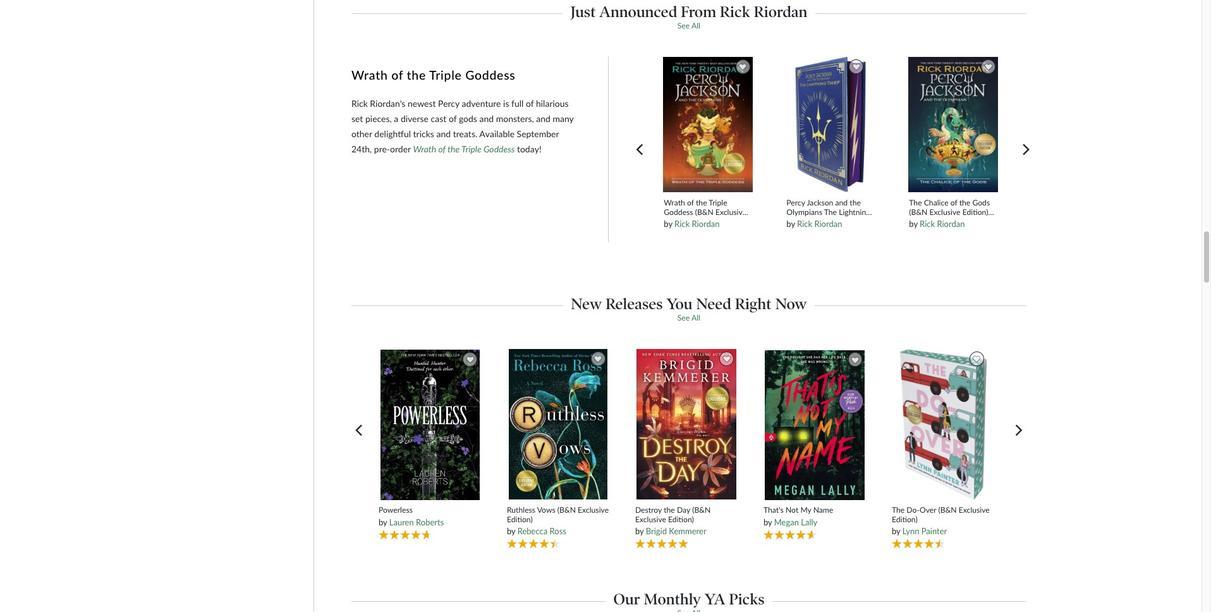 Task type: vqa. For each thing, say whether or not it's contained in the screenshot.
Powerless IMAGE
yes



Task type: describe. For each thing, give the bounding box(es) containing it.
olympians inside the chalice of the gods (b&n exclusive edition) (percy jackson and the olympians series #6)
[[909, 227, 945, 236]]

destroy the day (b&n exclusive edition) link
[[635, 505, 738, 524]]

series
[[947, 227, 968, 236]]

(percy for olympians)
[[692, 217, 713, 226]]

order
[[390, 144, 411, 154]]

rick riordan link for of
[[675, 219, 720, 229]]

thief
[[787, 217, 804, 226]]

from
[[681, 2, 716, 21]]

wrath of the triple goddess
[[352, 68, 516, 82]]

the chalice of the gods (b&n exclusive edition) (percy jackson and the olympians series #6) link
[[909, 198, 998, 236]]

not
[[786, 506, 799, 515]]

triple for wrath of the triple goddess
[[429, 68, 462, 82]]

goddess for wrath of the triple goddess (b&n exclusive edition) (percy jackson and the olympians)
[[664, 207, 693, 217]]

need
[[696, 295, 732, 313]]

the down treats.
[[448, 144, 460, 154]]

that's not my name link
[[764, 506, 867, 515]]

by rick riordan for of
[[664, 219, 720, 229]]

of right cast
[[449, 113, 457, 124]]

and down cast
[[437, 128, 451, 139]]

destroy the day (b&n exclusive edition) by brigid kemmerer
[[635, 505, 711, 536]]

by inside ruthless vows (b&n exclusive edition) by rebecca ross
[[507, 526, 516, 536]]

destroy
[[635, 505, 662, 515]]

lynn painter link
[[903, 526, 947, 536]]

many
[[553, 113, 574, 124]]

riordan for the chalice of the gods (b&n exclusive edition) (percy jackson and the olympians series #6)
[[937, 219, 965, 229]]

#6)
[[970, 227, 981, 236]]

just
[[571, 2, 596, 21]]

wrath for wrath of the triple goddess
[[352, 68, 388, 82]]

lightning
[[839, 207, 870, 217]]

megan
[[774, 517, 799, 527]]

rebecca
[[518, 526, 548, 536]]

percy inside percy jackson and the olympians the lightning thief deluxe collector's edition
[[787, 198, 805, 207]]

tricks
[[413, 128, 434, 139]]

rick for percy jackson and the olympians the lightning thief deluxe collector's edition
[[797, 219, 813, 229]]

exclusive inside the chalice of the gods (b&n exclusive edition) (percy jackson and the olympians series #6)
[[930, 207, 961, 217]]

jackson for the chalice of the gods (b&n exclusive edition) (percy jackson and the olympians series #6)
[[932, 217, 958, 226]]

of right full
[[526, 98, 534, 109]]

megan lally link
[[774, 517, 818, 527]]

ruthless vows (b&n exclusive edition) image
[[508, 349, 609, 500]]

by left the olympians)
[[664, 219, 673, 229]]

by inside powerless by lauren roberts
[[379, 517, 387, 527]]

deluxe
[[806, 217, 830, 226]]

olympians)
[[692, 227, 729, 236]]

by inside that's not my name by megan lally
[[764, 517, 772, 527]]

the do-over (b&n exclusive edition) image
[[900, 349, 988, 500]]

olympians inside percy jackson and the olympians the lightning thief deluxe collector's edition
[[787, 207, 823, 217]]

new
[[571, 295, 602, 313]]

percy jackson and the olympians the lightning thief deluxe collector's edition link
[[787, 198, 875, 236]]

powerless link
[[379, 506, 482, 515]]

the for exclusive
[[909, 198, 922, 207]]

riordan for percy jackson and the olympians the lightning thief deluxe collector's edition
[[815, 219, 843, 229]]

percy jackson and the olympians the lightning thief deluxe collector's edition
[[787, 198, 870, 236]]

rick for wrath of the triple goddess (b&n exclusive edition) (percy jackson and the olympians)
[[675, 219, 690, 229]]

the inside destroy the day (b&n exclusive edition) by brigid kemmerer
[[664, 505, 675, 515]]

edition) inside ruthless vows (b&n exclusive edition) by rebecca ross
[[507, 515, 533, 524]]

picks
[[729, 590, 765, 609]]

the up the "#6)"
[[975, 217, 986, 226]]

(b&n inside the chalice of the gods (b&n exclusive edition) (percy jackson and the olympians series #6)
[[909, 207, 928, 217]]

rick inside rick riordan's newest percy adventure is full of hilarious set pieces, a diverse cast of gods and monsters, and many other delightful tricks and treats. available september 24th, pre-order
[[352, 98, 368, 109]]

(b&n inside ruthless vows (b&n exclusive edition) by rebecca ross
[[558, 505, 576, 515]]

the do-over (b&n exclusive edition) by lynn painter
[[892, 505, 990, 536]]

lauren roberts link
[[389, 517, 444, 527]]

edition
[[787, 227, 811, 236]]

by left series
[[909, 219, 918, 229]]

vows
[[537, 505, 556, 515]]

wrath of the triple goddess (b&n exclusive edition) (percy jackson and the olympians) image
[[663, 56, 754, 193]]

a
[[394, 113, 399, 124]]

collector's
[[832, 217, 867, 226]]

rick riordan link for chalice
[[920, 219, 965, 229]]

wrath of the triple goddess link
[[413, 144, 515, 154]]

chalice
[[924, 198, 949, 207]]

adventure
[[462, 98, 501, 109]]

ruthless vows (b&n exclusive edition) by rebecca ross
[[507, 505, 609, 536]]

lally
[[801, 517, 818, 527]]

wrath of the triple goddess today!
[[413, 144, 542, 154]]

exclusive inside destroy the day (b&n exclusive edition) by brigid kemmerer
[[635, 515, 666, 524]]

our monthly ya picks
[[613, 590, 765, 609]]

delightful
[[375, 128, 411, 139]]

today!
[[517, 144, 542, 154]]

see inside new releases you need right now see all
[[678, 313, 690, 323]]

rebecca ross link
[[518, 526, 567, 536]]

the inside percy jackson and the olympians the lightning thief deluxe collector's edition
[[824, 207, 837, 217]]

of down cast
[[439, 144, 446, 154]]

the up the olympians)
[[696, 198, 707, 207]]

riordan's
[[370, 98, 406, 109]]

lauren
[[389, 517, 414, 527]]

name
[[814, 506, 834, 515]]

and down adventure
[[480, 113, 494, 124]]

available
[[480, 128, 515, 139]]

see all link for from
[[678, 21, 701, 30]]

edition) inside the do-over (b&n exclusive edition) by lynn painter
[[892, 515, 918, 524]]

now
[[776, 295, 807, 313]]

wrath of the triple goddess (b&n exclusive edition) (percy jackson and the olympians)
[[664, 198, 747, 236]]



Task type: locate. For each thing, give the bounding box(es) containing it.
0 horizontal spatial olympians
[[787, 207, 823, 217]]

september
[[517, 128, 559, 139]]

rick riordan link for jackson
[[797, 219, 843, 229]]

edition) inside the chalice of the gods (b&n exclusive edition) (percy jackson and the olympians series #6)
[[963, 207, 989, 217]]

rick for the chalice of the gods (b&n exclusive edition) (percy jackson and the olympians series #6)
[[920, 219, 935, 229]]

1 vertical spatial triple
[[462, 144, 482, 154]]

monsters,
[[496, 113, 534, 124]]

1 see all link from the top
[[678, 21, 701, 30]]

1 horizontal spatial by rick riordan
[[787, 219, 843, 229]]

that's not my name image
[[765, 349, 866, 501]]

diverse
[[401, 113, 429, 124]]

2 horizontal spatial jackson
[[932, 217, 958, 226]]

by left deluxe
[[787, 219, 795, 229]]

2 rick riordan link from the left
[[797, 219, 843, 229]]

the up deluxe
[[824, 207, 837, 217]]

and up lightning
[[836, 198, 848, 207]]

of up the olympians)
[[687, 198, 694, 207]]

triple down treats.
[[462, 144, 482, 154]]

(percy
[[692, 217, 713, 226], [909, 217, 930, 226]]

exclusive inside wrath of the triple goddess (b&n exclusive edition) (percy jackson and the olympians)
[[716, 207, 747, 217]]

ruthless vows (b&n exclusive edition) link
[[507, 505, 610, 524]]

and inside the chalice of the gods (b&n exclusive edition) (percy jackson and the olympians series #6)
[[960, 217, 973, 226]]

see all link down you
[[678, 313, 701, 323]]

percy inside rick riordan's newest percy adventure is full of hilarious set pieces, a diverse cast of gods and monsters, and many other delightful tricks and treats. available september 24th, pre-order
[[438, 98, 460, 109]]

all inside new releases you need right now see all
[[692, 313, 701, 323]]

1 horizontal spatial percy
[[787, 198, 805, 207]]

exclusive right vows
[[578, 505, 609, 515]]

kemmerer
[[669, 526, 707, 536]]

1 see from the top
[[678, 21, 690, 30]]

of
[[392, 68, 403, 82], [526, 98, 534, 109], [449, 113, 457, 124], [439, 144, 446, 154], [687, 198, 694, 207], [951, 198, 958, 207]]

(percy for olympians
[[909, 217, 930, 226]]

the up lightning
[[850, 198, 861, 207]]

see all link
[[678, 21, 701, 30], [678, 313, 701, 323]]

and left the olympians)
[[664, 227, 677, 236]]

of up riordan's
[[392, 68, 403, 82]]

by down powerless
[[379, 517, 387, 527]]

0 horizontal spatial jackson
[[714, 217, 741, 226]]

1 vertical spatial all
[[692, 313, 701, 323]]

0 vertical spatial triple
[[429, 68, 462, 82]]

rick inside just announced from rick riordan see all
[[720, 2, 750, 21]]

0 vertical spatial olympians
[[787, 207, 823, 217]]

1 horizontal spatial olympians
[[909, 227, 945, 236]]

goddess
[[466, 68, 516, 82], [484, 144, 515, 154], [664, 207, 693, 217]]

full
[[512, 98, 524, 109]]

wrath for wrath of the triple goddess (b&n exclusive edition) (percy jackson and the olympians)
[[664, 198, 685, 207]]

brigid kemmerer link
[[646, 526, 707, 536]]

and inside percy jackson and the olympians the lightning thief deluxe collector's edition
[[836, 198, 848, 207]]

gods
[[459, 113, 477, 124]]

all down you
[[692, 313, 701, 323]]

1 rick riordan link from the left
[[675, 219, 720, 229]]

1 horizontal spatial wrath
[[413, 144, 436, 154]]

0 vertical spatial all
[[692, 21, 701, 30]]

releases
[[606, 295, 663, 313]]

by
[[664, 219, 673, 229], [787, 219, 795, 229], [909, 219, 918, 229], [379, 517, 387, 527], [764, 517, 772, 527], [507, 526, 516, 536], [635, 526, 644, 536], [892, 526, 901, 536]]

see down you
[[678, 313, 690, 323]]

percy up thief
[[787, 198, 805, 207]]

1 horizontal spatial (percy
[[909, 217, 930, 226]]

2 horizontal spatial rick riordan link
[[920, 219, 965, 229]]

1 vertical spatial see
[[678, 313, 690, 323]]

and inside wrath of the triple goddess (b&n exclusive edition) (percy jackson and the olympians)
[[664, 227, 677, 236]]

the inside the chalice of the gods (b&n exclusive edition) (percy jackson and the olympians series #6)
[[909, 198, 922, 207]]

percy jackson and the olympians the lightning thief deluxe collector's edition image
[[795, 56, 867, 193]]

1 vertical spatial percy
[[787, 198, 805, 207]]

new releases you need right now see all
[[571, 295, 807, 323]]

riordan inside just announced from rick riordan see all
[[754, 2, 808, 21]]

treats.
[[453, 128, 478, 139]]

1 by rick riordan from the left
[[664, 219, 720, 229]]

2 see from the top
[[678, 313, 690, 323]]

gods
[[973, 198, 990, 207]]

other
[[352, 128, 372, 139]]

2 vertical spatial goddess
[[664, 207, 693, 217]]

jackson
[[807, 198, 834, 207], [714, 217, 741, 226], [932, 217, 958, 226]]

2 vertical spatial triple
[[709, 198, 728, 207]]

by rick riordan
[[664, 219, 720, 229], [787, 219, 843, 229], [909, 219, 965, 229]]

see
[[678, 21, 690, 30], [678, 313, 690, 323]]

olympians
[[787, 207, 823, 217], [909, 227, 945, 236]]

2 horizontal spatial the
[[909, 198, 922, 207]]

1 horizontal spatial jackson
[[807, 198, 834, 207]]

that's
[[764, 506, 784, 515]]

2 by rick riordan from the left
[[787, 219, 843, 229]]

the left the olympians)
[[679, 227, 690, 236]]

jackson up series
[[932, 217, 958, 226]]

(percy up the olympians)
[[692, 217, 713, 226]]

0 horizontal spatial (percy
[[692, 217, 713, 226]]

ruthless
[[507, 505, 536, 515]]

rick riordan link
[[675, 219, 720, 229], [797, 219, 843, 229], [920, 219, 965, 229]]

olympians up thief
[[787, 207, 823, 217]]

goddess up the olympians)
[[664, 207, 693, 217]]

1 vertical spatial olympians
[[909, 227, 945, 236]]

the chalice of the gods (b&n exclusive edition) (percy jackson and the olympians series #6)
[[909, 198, 990, 236]]

you
[[667, 295, 693, 313]]

the for by
[[892, 505, 905, 515]]

jackson for wrath of the triple goddess (b&n exclusive edition) (percy jackson and the olympians)
[[714, 217, 741, 226]]

edition)
[[963, 207, 989, 217], [664, 217, 690, 226], [507, 515, 533, 524], [668, 515, 694, 524], [892, 515, 918, 524]]

(b&n up the olympians)
[[695, 207, 714, 217]]

triple inside wrath of the triple goddess (b&n exclusive edition) (percy jackson and the olympians)
[[709, 198, 728, 207]]

triple up the olympians)
[[709, 198, 728, 207]]

by left rebecca
[[507, 526, 516, 536]]

just announced from rick riordan see all
[[571, 2, 808, 30]]

exclusive down destroy
[[635, 515, 666, 524]]

exclusive up the olympians)
[[716, 207, 747, 217]]

1 horizontal spatial the
[[892, 505, 905, 515]]

by down that's
[[764, 517, 772, 527]]

powerless image
[[380, 349, 481, 501]]

(percy inside the chalice of the gods (b&n exclusive edition) (percy jackson and the olympians series #6)
[[909, 217, 930, 226]]

0 horizontal spatial wrath
[[352, 68, 388, 82]]

0 vertical spatial see
[[678, 21, 690, 30]]

wrath for wrath of the triple goddess today!
[[413, 144, 436, 154]]

1 vertical spatial wrath
[[413, 144, 436, 154]]

do-
[[907, 505, 920, 515]]

triple up newest
[[429, 68, 462, 82]]

see inside just announced from rick riordan see all
[[678, 21, 690, 30]]

exclusive inside ruthless vows (b&n exclusive edition) by rebecca ross
[[578, 505, 609, 515]]

the inside percy jackson and the olympians the lightning thief deluxe collector's edition
[[850, 198, 861, 207]]

destroy the day (b&n exclusive edition) image
[[636, 349, 737, 500]]

jackson inside wrath of the triple goddess (b&n exclusive edition) (percy jackson and the olympians)
[[714, 217, 741, 226]]

(b&n right day
[[693, 505, 711, 515]]

0 horizontal spatial by rick riordan
[[664, 219, 720, 229]]

1 vertical spatial goddess
[[484, 144, 515, 154]]

by inside destroy the day (b&n exclusive edition) by brigid kemmerer
[[635, 526, 644, 536]]

set
[[352, 113, 363, 124]]

roberts
[[416, 517, 444, 527]]

exclusive inside the do-over (b&n exclusive edition) by lynn painter
[[959, 505, 990, 515]]

the do-over (b&n exclusive edition) link
[[892, 505, 995, 524]]

of right chalice
[[951, 198, 958, 207]]

by left the brigid
[[635, 526, 644, 536]]

the inside the do-over (b&n exclusive edition) by lynn painter
[[892, 505, 905, 515]]

rick riordan's newest percy adventure is full of hilarious set pieces, a diverse cast of gods and monsters, and many other delightful tricks and treats. available september 24th, pre-order
[[352, 98, 574, 154]]

jackson inside the chalice of the gods (b&n exclusive edition) (percy jackson and the olympians series #6)
[[932, 217, 958, 226]]

the left day
[[664, 505, 675, 515]]

2 (percy from the left
[[909, 217, 930, 226]]

jackson up the olympians)
[[714, 217, 741, 226]]

jackson inside percy jackson and the olympians the lightning thief deluxe collector's edition
[[807, 198, 834, 207]]

pieces,
[[365, 113, 392, 124]]

wrath inside wrath of the triple goddess (b&n exclusive edition) (percy jackson and the olympians)
[[664, 198, 685, 207]]

powerless
[[379, 506, 413, 515]]

2 horizontal spatial wrath
[[664, 198, 685, 207]]

(b&n inside wrath of the triple goddess (b&n exclusive edition) (percy jackson and the olympians)
[[695, 207, 714, 217]]

1 horizontal spatial rick riordan link
[[797, 219, 843, 229]]

(b&n inside destroy the day (b&n exclusive edition) by brigid kemmerer
[[693, 505, 711, 515]]

of inside wrath of the triple goddess (b&n exclusive edition) (percy jackson and the olympians)
[[687, 198, 694, 207]]

3 by rick riordan from the left
[[909, 219, 965, 229]]

by left the lynn
[[892, 526, 901, 536]]

1 (percy from the left
[[692, 217, 713, 226]]

by rick riordan for chalice
[[909, 219, 965, 229]]

brigid
[[646, 526, 667, 536]]

monthly
[[644, 590, 701, 609]]

(percy down chalice
[[909, 217, 930, 226]]

0 vertical spatial percy
[[438, 98, 460, 109]]

cast
[[431, 113, 447, 124]]

(b&n down chalice
[[909, 207, 928, 217]]

newest
[[408, 98, 436, 109]]

percy up cast
[[438, 98, 460, 109]]

exclusive
[[716, 207, 747, 217], [930, 207, 961, 217], [578, 505, 609, 515], [959, 505, 990, 515], [635, 515, 666, 524]]

olympians left series
[[909, 227, 945, 236]]

the chalice of the gods (b&n exclusive edition) (percy jackson and the olympians series #6) image
[[908, 56, 999, 193]]

24th,
[[352, 144, 372, 154]]

ya
[[705, 590, 726, 609]]

triple for wrath of the triple goddess today!
[[462, 144, 482, 154]]

2 all from the top
[[692, 313, 701, 323]]

(b&n right vows
[[558, 505, 576, 515]]

3 rick riordan link from the left
[[920, 219, 965, 229]]

see all link down from
[[678, 21, 701, 30]]

all inside just announced from rick riordan see all
[[692, 21, 701, 30]]

(percy inside wrath of the triple goddess (b&n exclusive edition) (percy jackson and the olympians)
[[692, 217, 713, 226]]

0 vertical spatial wrath
[[352, 68, 388, 82]]

0 horizontal spatial rick riordan link
[[675, 219, 720, 229]]

edition) inside wrath of the triple goddess (b&n exclusive edition) (percy jackson and the olympians)
[[664, 217, 690, 226]]

edition) inside destroy the day (b&n exclusive edition) by brigid kemmerer
[[668, 515, 694, 524]]

goddess for wrath of the triple goddess
[[466, 68, 516, 82]]

exclusive right over
[[959, 505, 990, 515]]

goddess inside wrath of the triple goddess (b&n exclusive edition) (percy jackson and the olympians)
[[664, 207, 693, 217]]

my
[[801, 506, 812, 515]]

day
[[677, 505, 691, 515]]

2 vertical spatial wrath
[[664, 198, 685, 207]]

1 vertical spatial see all link
[[678, 313, 701, 323]]

riordan for wrath of the triple goddess (b&n exclusive edition) (percy jackson and the olympians)
[[692, 219, 720, 229]]

the
[[909, 198, 922, 207], [824, 207, 837, 217], [892, 505, 905, 515]]

over
[[920, 505, 937, 515]]

0 vertical spatial see all link
[[678, 21, 701, 30]]

rick
[[720, 2, 750, 21], [352, 98, 368, 109], [675, 219, 690, 229], [797, 219, 813, 229], [920, 219, 935, 229]]

painter
[[922, 526, 947, 536]]

exclusive down chalice
[[930, 207, 961, 217]]

1 all from the top
[[692, 21, 701, 30]]

riordan
[[754, 2, 808, 21], [692, 219, 720, 229], [815, 219, 843, 229], [937, 219, 965, 229]]

goddess up adventure
[[466, 68, 516, 82]]

wrath of the triple goddess (b&n exclusive edition) (percy jackson and the olympians) link
[[664, 198, 752, 236]]

powerless by lauren roberts
[[379, 506, 444, 527]]

the left gods
[[960, 198, 971, 207]]

by rick riordan for jackson
[[787, 219, 843, 229]]

goddess down available
[[484, 144, 515, 154]]

the left chalice
[[909, 198, 922, 207]]

right
[[735, 295, 772, 313]]

pre-
[[374, 144, 390, 154]]

and up 'september'
[[536, 113, 551, 124]]

0 vertical spatial goddess
[[466, 68, 516, 82]]

(b&n right over
[[939, 505, 957, 515]]

0 horizontal spatial the
[[824, 207, 837, 217]]

(b&n
[[695, 207, 714, 217], [909, 207, 928, 217], [558, 505, 576, 515], [693, 505, 711, 515], [939, 505, 957, 515]]

announced
[[600, 2, 677, 21]]

triple
[[429, 68, 462, 82], [462, 144, 482, 154], [709, 198, 728, 207]]

2 see all link from the top
[[678, 313, 701, 323]]

and up the "#6)"
[[960, 217, 973, 226]]

goddess for wrath of the triple goddess today!
[[484, 144, 515, 154]]

percy
[[438, 98, 460, 109], [787, 198, 805, 207]]

triple for wrath of the triple goddess (b&n exclusive edition) (percy jackson and the olympians)
[[709, 198, 728, 207]]

(b&n inside the do-over (b&n exclusive edition) by lynn painter
[[939, 505, 957, 515]]

2 horizontal spatial by rick riordan
[[909, 219, 965, 229]]

of inside the chalice of the gods (b&n exclusive edition) (percy jackson and the olympians series #6)
[[951, 198, 958, 207]]

the up newest
[[407, 68, 426, 82]]

by inside the do-over (b&n exclusive edition) by lynn painter
[[892, 526, 901, 536]]

our
[[613, 590, 640, 609]]

hilarious
[[536, 98, 569, 109]]

is
[[503, 98, 509, 109]]

the
[[407, 68, 426, 82], [448, 144, 460, 154], [696, 198, 707, 207], [850, 198, 861, 207], [960, 198, 971, 207], [975, 217, 986, 226], [679, 227, 690, 236], [664, 505, 675, 515]]

see down from
[[678, 21, 690, 30]]

jackson up deluxe
[[807, 198, 834, 207]]

0 horizontal spatial percy
[[438, 98, 460, 109]]

ross
[[550, 526, 567, 536]]

the left 'do-'
[[892, 505, 905, 515]]

that's not my name by megan lally
[[764, 506, 834, 527]]

see all link for you
[[678, 313, 701, 323]]

all down from
[[692, 21, 701, 30]]

lynn
[[903, 526, 920, 536]]



